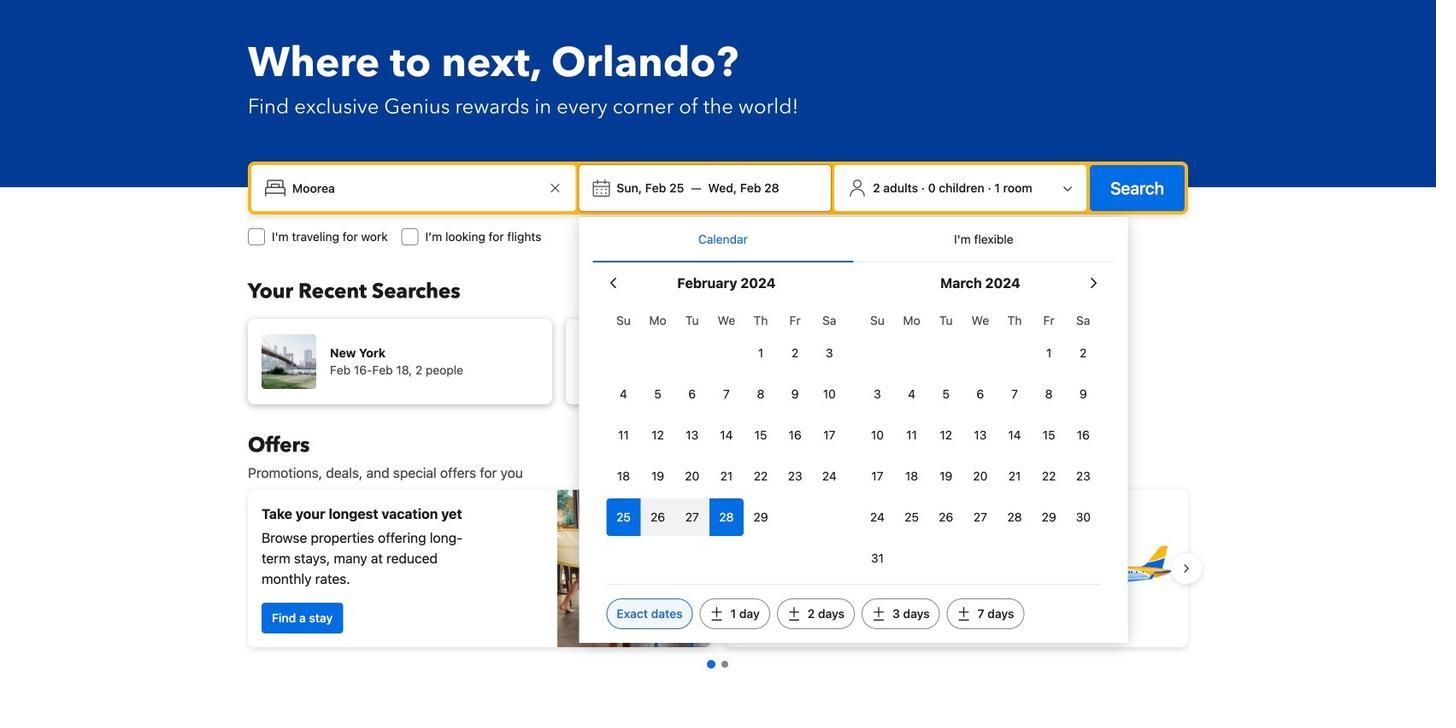 Task type: vqa. For each thing, say whether or not it's contained in the screenshot.
27 February 2024 Option
yes



Task type: locate. For each thing, give the bounding box(es) containing it.
25 March 2024 checkbox
[[895, 499, 929, 536]]

7 March 2024 checkbox
[[998, 375, 1032, 413]]

30 March 2024 checkbox
[[1067, 499, 1101, 536]]

fly away to your dream vacation image
[[1055, 509, 1175, 629]]

6 February 2024 checkbox
[[675, 375, 710, 413]]

26 February 2024 checkbox
[[641, 499, 675, 536]]

29 March 2024 checkbox
[[1032, 499, 1067, 536]]

22 February 2024 checkbox
[[744, 458, 778, 495]]

22 March 2024 checkbox
[[1032, 458, 1067, 495]]

27 March 2024 checkbox
[[964, 499, 998, 536]]

cell
[[607, 495, 641, 536], [641, 495, 675, 536], [675, 495, 710, 536], [710, 495, 744, 536]]

region
[[234, 483, 1203, 654]]

take your longest vacation yet image
[[558, 490, 712, 647]]

grid
[[607, 304, 847, 536], [861, 304, 1101, 577]]

11 March 2024 checkbox
[[895, 417, 929, 454]]

14 March 2024 checkbox
[[998, 417, 1032, 454]]

10 March 2024 checkbox
[[861, 417, 895, 454]]

2 grid from the left
[[861, 304, 1101, 577]]

2 February 2024 checkbox
[[778, 334, 813, 372]]

16 March 2024 checkbox
[[1067, 417, 1101, 454]]

13 March 2024 checkbox
[[964, 417, 998, 454]]

5 February 2024 checkbox
[[641, 375, 675, 413]]

3 March 2024 checkbox
[[861, 375, 895, 413]]

6 March 2024 checkbox
[[964, 375, 998, 413]]

9 March 2024 checkbox
[[1067, 375, 1101, 413]]

5 March 2024 checkbox
[[929, 375, 964, 413]]

1 March 2024 checkbox
[[1032, 334, 1067, 372]]

19 March 2024 checkbox
[[929, 458, 964, 495]]

11 February 2024 checkbox
[[607, 417, 641, 454]]

tab list
[[593, 217, 1115, 263]]

1 horizontal spatial grid
[[861, 304, 1101, 577]]

15 February 2024 checkbox
[[744, 417, 778, 454]]

24 February 2024 checkbox
[[813, 458, 847, 495]]

18 February 2024 checkbox
[[607, 458, 641, 495]]

13 February 2024 checkbox
[[675, 417, 710, 454]]

18 March 2024 checkbox
[[895, 458, 929, 495]]

8 February 2024 checkbox
[[744, 375, 778, 413]]

10 February 2024 checkbox
[[813, 375, 847, 413]]

4 cell from the left
[[710, 495, 744, 536]]

14 February 2024 checkbox
[[710, 417, 744, 454]]

progress bar
[[707, 660, 729, 669]]

9 February 2024 checkbox
[[778, 375, 813, 413]]

0 horizontal spatial grid
[[607, 304, 847, 536]]

Where are you going? field
[[286, 173, 545, 204]]



Task type: describe. For each thing, give the bounding box(es) containing it.
23 February 2024 checkbox
[[778, 458, 813, 495]]

21 March 2024 checkbox
[[998, 458, 1032, 495]]

28 March 2024 checkbox
[[998, 499, 1032, 536]]

17 March 2024 checkbox
[[861, 458, 895, 495]]

20 March 2024 checkbox
[[964, 458, 998, 495]]

28 February 2024 checkbox
[[710, 499, 744, 536]]

23 March 2024 checkbox
[[1067, 458, 1101, 495]]

15 March 2024 checkbox
[[1032, 417, 1067, 454]]

3 February 2024 checkbox
[[813, 334, 847, 372]]

12 March 2024 checkbox
[[929, 417, 964, 454]]

3 cell from the left
[[675, 495, 710, 536]]

12 February 2024 checkbox
[[641, 417, 675, 454]]

27 February 2024 checkbox
[[675, 499, 710, 536]]

29 February 2024 checkbox
[[744, 499, 778, 536]]

2 March 2024 checkbox
[[1067, 334, 1101, 372]]

1 February 2024 checkbox
[[744, 334, 778, 372]]

4 March 2024 checkbox
[[895, 375, 929, 413]]

2 cell from the left
[[641, 495, 675, 536]]

17 February 2024 checkbox
[[813, 417, 847, 454]]

16 February 2024 checkbox
[[778, 417, 813, 454]]

20 February 2024 checkbox
[[675, 458, 710, 495]]

25 February 2024 checkbox
[[607, 499, 641, 536]]

8 March 2024 checkbox
[[1032, 375, 1067, 413]]

31 March 2024 checkbox
[[861, 540, 895, 577]]

26 March 2024 checkbox
[[929, 499, 964, 536]]

24 March 2024 checkbox
[[861, 499, 895, 536]]

21 February 2024 checkbox
[[710, 458, 744, 495]]

1 cell from the left
[[607, 495, 641, 536]]

4 February 2024 checkbox
[[607, 375, 641, 413]]

1 grid from the left
[[607, 304, 847, 536]]

19 February 2024 checkbox
[[641, 458, 675, 495]]

7 February 2024 checkbox
[[710, 375, 744, 413]]



